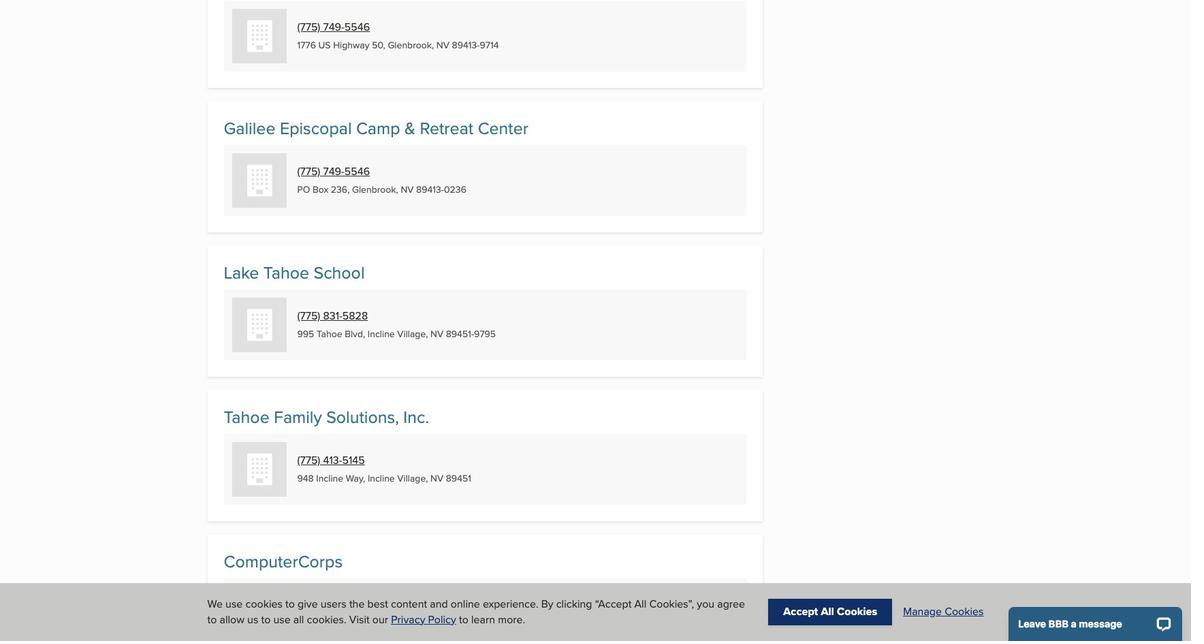 Task type: vqa. For each thing, say whether or not it's contained in the screenshot.
topmost (775) 749-5546 link
yes



Task type: describe. For each thing, give the bounding box(es) containing it.
(775) inside (775) 749-5546 1776 us highway 50 , glenbrook, nv 89413-9714
[[297, 19, 320, 35]]

allow
[[220, 612, 245, 627]]

&
[[405, 116, 416, 140]]

nv inside (775) 749-5546 1776 us highway 50 , glenbrook, nv 89413-9714
[[437, 38, 450, 52]]

we
[[207, 596, 223, 612]]

cookies inside 'button'
[[837, 604, 878, 620]]

family
[[274, 405, 322, 429]]

cookies",
[[650, 596, 694, 612]]

nv inside (775) 749-5546 po box 236 , glenbrook, nv 89413-0236
[[401, 183, 414, 196]]

incline down (775) 413-5145 link
[[316, 472, 344, 485]]

highway
[[333, 38, 370, 52]]

glenbrook, inside (775) 749-5546 po box 236 , glenbrook, nv 89413-0236
[[352, 183, 398, 196]]

best
[[368, 596, 388, 612]]

89721-
[[429, 616, 457, 630]]

experience.
[[483, 596, 539, 612]]

2323
[[345, 597, 370, 613]]

to left 'give'
[[286, 596, 295, 612]]

(775) 749-5546 link for (775) 749-5546 po box 236 , glenbrook, nv 89413-0236
[[297, 164, 370, 179]]

5145
[[342, 453, 365, 468]]

computercorps
[[224, 549, 343, 574]]

, for school
[[363, 327, 365, 341]]

galilee
[[224, 116, 276, 140]]

us
[[247, 612, 258, 627]]

89413- inside (775) 749-5546 po box 236 , glenbrook, nv 89413-0236
[[416, 183, 444, 196]]

89451
[[446, 472, 471, 485]]

(775) 831-5828 link
[[297, 308, 368, 324]]

, for camp
[[348, 183, 350, 196]]

incline for school
[[368, 327, 395, 341]]

galilee episcopal camp & retreat center
[[224, 116, 529, 140]]

village, for solutions,
[[397, 472, 428, 485]]

we use cookies to give users the best content and online experience. by clicking "accept all cookies", you agree to allow us to use all cookies. visit our
[[207, 596, 745, 627]]

(775) 749-5546 po box 236 , glenbrook, nv 89413-0236
[[297, 164, 467, 196]]

our
[[373, 612, 388, 627]]

(775) 413-5145 948 incline way , incline village, nv 89451
[[297, 453, 471, 485]]

accept
[[784, 604, 819, 620]]

city,
[[394, 616, 411, 630]]

cookies.
[[307, 612, 347, 627]]

(775) for family
[[297, 453, 320, 468]]

carson
[[361, 616, 391, 630]]

give
[[298, 596, 318, 612]]

to left allow
[[207, 612, 217, 627]]

(775) 413-5145 link
[[297, 453, 365, 468]]

89413- inside (775) 749-5546 1776 us highway 50 , glenbrook, nv 89413-9714
[[452, 38, 480, 52]]

5828
[[343, 308, 368, 324]]

948
[[297, 472, 314, 485]]

more.
[[498, 612, 525, 627]]

0 horizontal spatial use
[[226, 596, 243, 612]]

inc.
[[404, 405, 429, 429]]

content
[[391, 596, 427, 612]]

(775) 831-5828 995 tahoe blvd , incline village, nv 89451-9795
[[297, 308, 496, 341]]

413-
[[323, 453, 342, 468]]

way
[[346, 472, 363, 485]]

all inside we use cookies to give users the best content and online experience. by clicking "accept all cookies", you agree to allow us to use all cookies. visit our
[[635, 596, 647, 612]]

galilee episcopal camp & retreat center link
[[224, 116, 529, 140]]

tahoe family solutions, inc. link
[[224, 405, 429, 429]]

us
[[319, 38, 331, 52]]

236
[[331, 183, 348, 196]]

749- for (775) 749-5546 po box 236 , glenbrook, nv 89413-0236
[[323, 164, 345, 179]]

tahoe family solutions, inc.
[[224, 405, 429, 429]]

visit
[[349, 612, 370, 627]]

749- for (775) 749-5546 1776 us highway 50 , glenbrook, nv 89413-9714
[[323, 19, 345, 35]]

0 vertical spatial tahoe
[[264, 260, 309, 285]]

manage cookies button
[[904, 604, 984, 620]]



Task type: locate. For each thing, give the bounding box(es) containing it.
all
[[635, 596, 647, 612], [821, 604, 835, 620]]

clicking
[[556, 596, 592, 612]]

"accept
[[595, 596, 632, 612]]

1 vertical spatial 5546
[[345, 164, 370, 179]]

box left 236
[[313, 183, 329, 196]]

(775) 749-5546 1776 us highway 50 , glenbrook, nv 89413-9714
[[297, 19, 499, 52]]

tahoe right lake on the left top of page
[[264, 260, 309, 285]]

box inside (775) 749-5546 po box 236 , glenbrook, nv 89413-0236
[[313, 183, 329, 196]]

, inside (775) 749-5546 po box 236 , glenbrook, nv 89413-0236
[[348, 183, 350, 196]]

box for computercorps
[[313, 616, 329, 630]]

use left all
[[274, 612, 291, 627]]

2 749- from the top
[[323, 164, 345, 179]]

(775) 749-5546 link up us in the top left of the page
[[297, 19, 370, 35]]

(775) 883-2323 po box 21550 , carson city, nv 89721-1550
[[297, 597, 477, 630]]

to left learn
[[459, 612, 469, 627]]

all inside 'button'
[[821, 604, 835, 620]]

995
[[297, 327, 314, 341]]

749- up 236
[[323, 164, 345, 179]]

21550
[[331, 616, 357, 630]]

box right all
[[313, 616, 329, 630]]

5546 up highway
[[345, 19, 370, 35]]

1 vertical spatial tahoe
[[317, 327, 342, 341]]

0 vertical spatial 749-
[[323, 19, 345, 35]]

2 village, from the top
[[397, 472, 428, 485]]

0 vertical spatial box
[[313, 183, 329, 196]]

5546
[[345, 19, 370, 35], [345, 164, 370, 179]]

online
[[451, 596, 480, 612]]

749- inside (775) 749-5546 1776 us highway 50 , glenbrook, nv 89413-9714
[[323, 19, 345, 35]]

749-
[[323, 19, 345, 35], [323, 164, 345, 179]]

incline
[[368, 327, 395, 341], [316, 472, 344, 485], [368, 472, 395, 485]]

nv inside (775) 883-2323 po box 21550 , carson city, nv 89721-1550
[[414, 616, 427, 630]]

cookies
[[246, 596, 283, 612]]

glenbrook, inside (775) 749-5546 1776 us highway 50 , glenbrook, nv 89413-9714
[[388, 38, 434, 52]]

village, inside (775) 413-5145 948 incline way , incline village, nv 89451
[[397, 472, 428, 485]]

nv for tahoe family solutions, inc.
[[431, 472, 444, 485]]

tahoe inside (775) 831-5828 995 tahoe blvd , incline village, nv 89451-9795
[[317, 327, 342, 341]]

policy
[[428, 612, 456, 627]]

computercorps link
[[224, 549, 343, 574]]

1 vertical spatial box
[[313, 616, 329, 630]]

0 vertical spatial glenbrook,
[[388, 38, 434, 52]]

5 (775) from the top
[[297, 597, 320, 613]]

learn
[[471, 612, 495, 627]]

(775) inside (775) 831-5828 995 tahoe blvd , incline village, nv 89451-9795
[[297, 308, 320, 324]]

0 vertical spatial 5546
[[345, 19, 370, 35]]

5546 up 236
[[345, 164, 370, 179]]

blvd
[[345, 327, 363, 341]]

1 horizontal spatial cookies
[[945, 604, 984, 620]]

5546 inside (775) 749-5546 po box 236 , glenbrook, nv 89413-0236
[[345, 164, 370, 179]]

po for galilee episcopal camp & retreat center
[[297, 183, 310, 196]]

incline right way
[[368, 472, 395, 485]]

cookies
[[837, 604, 878, 620], [945, 604, 984, 620]]

1 horizontal spatial all
[[821, 604, 835, 620]]

center
[[478, 116, 529, 140]]

village, left '89451'
[[397, 472, 428, 485]]

1 vertical spatial 89413-
[[416, 183, 444, 196]]

privacy policy link
[[391, 612, 456, 627]]

(775) down episcopal
[[297, 164, 320, 179]]

1 village, from the top
[[397, 327, 428, 341]]

privacy policy to learn more.
[[391, 612, 525, 627]]

5546 for (775) 749-5546 po box 236 , glenbrook, nv 89413-0236
[[345, 164, 370, 179]]

, inside (775) 413-5145 948 incline way , incline village, nv 89451
[[363, 472, 365, 485]]

accept all cookies
[[784, 604, 878, 620]]

cookies right manage
[[945, 604, 984, 620]]

2 box from the top
[[313, 616, 329, 630]]

glenbrook, right "50"
[[388, 38, 434, 52]]

, for solutions,
[[363, 472, 365, 485]]

1 5546 from the top
[[345, 19, 370, 35]]

1776
[[297, 38, 316, 52]]

village, inside (775) 831-5828 995 tahoe blvd , incline village, nv 89451-9795
[[397, 327, 428, 341]]

1550
[[457, 616, 477, 630]]

1 vertical spatial 749-
[[323, 164, 345, 179]]

, inside (775) 883-2323 po box 21550 , carson city, nv 89721-1550
[[357, 616, 359, 630]]

(775) 883-2323 link
[[297, 597, 370, 613]]

9795
[[474, 327, 496, 341]]

nv inside (775) 413-5145 948 incline way , incline village, nv 89451
[[431, 472, 444, 485]]

, down 5145
[[363, 472, 365, 485]]

1 vertical spatial glenbrook,
[[352, 183, 398, 196]]

accept all cookies button
[[769, 599, 893, 625]]

privacy
[[391, 612, 426, 627]]

glenbrook, right 236
[[352, 183, 398, 196]]

solutions,
[[326, 405, 399, 429]]

2 po from the top
[[297, 616, 310, 630]]

po for computercorps
[[297, 616, 310, 630]]

to right us
[[261, 612, 271, 627]]

incline for solutions,
[[368, 472, 395, 485]]

(775) inside (775) 883-2323 po box 21550 , carson city, nv 89721-1550
[[297, 597, 320, 613]]

(775) inside (775) 749-5546 po box 236 , glenbrook, nv 89413-0236
[[297, 164, 320, 179]]

1 horizontal spatial use
[[274, 612, 291, 627]]

3 (775) from the top
[[297, 308, 320, 324]]

9714
[[480, 38, 499, 52]]

(775) left "users"
[[297, 597, 320, 613]]

po down 'give'
[[297, 616, 310, 630]]

all right the "accept
[[635, 596, 647, 612]]

(775) up the 995
[[297, 308, 320, 324]]

nv left 0236
[[401, 183, 414, 196]]

nv for computercorps
[[414, 616, 427, 630]]

village, for school
[[397, 327, 428, 341]]

camp
[[356, 116, 400, 140]]

50
[[372, 38, 383, 52]]

nv
[[437, 38, 450, 52], [401, 183, 414, 196], [431, 327, 444, 341], [431, 472, 444, 485], [414, 616, 427, 630]]

89451-
[[446, 327, 474, 341]]

use right we
[[226, 596, 243, 612]]

cookies right accept
[[837, 604, 878, 620]]

2 (775) 749-5546 link from the top
[[297, 164, 370, 179]]

749- up us in the top left of the page
[[323, 19, 345, 35]]

(775) up 948 at the bottom of the page
[[297, 453, 320, 468]]

nv left "89451-"
[[431, 327, 444, 341]]

nv right city,
[[414, 616, 427, 630]]

1 vertical spatial (775) 749-5546 link
[[297, 164, 370, 179]]

, right highway
[[383, 38, 385, 52]]

0 horizontal spatial 89413-
[[416, 183, 444, 196]]

0236
[[444, 183, 467, 196]]

all right accept
[[821, 604, 835, 620]]

2 5546 from the top
[[345, 164, 370, 179]]

incline right blvd
[[368, 327, 395, 341]]

2 cookies from the left
[[945, 604, 984, 620]]

(775) 749-5546 link
[[297, 19, 370, 35], [297, 164, 370, 179]]

1 po from the top
[[297, 183, 310, 196]]

1 (775) from the top
[[297, 19, 320, 35]]

, down galilee episcopal camp & retreat center
[[348, 183, 350, 196]]

2 vertical spatial tahoe
[[224, 405, 270, 429]]

lake tahoe school link
[[224, 260, 365, 285]]

2 (775) from the top
[[297, 164, 320, 179]]

manage
[[904, 604, 942, 620]]

retreat
[[420, 116, 474, 140]]

(775) for tahoe
[[297, 308, 320, 324]]

nv inside (775) 831-5828 995 tahoe blvd , incline village, nv 89451-9795
[[431, 327, 444, 341]]

box
[[313, 183, 329, 196], [313, 616, 329, 630]]

box for galilee episcopal camp & retreat center
[[313, 183, 329, 196]]

users
[[321, 596, 347, 612]]

village, left "89451-"
[[397, 327, 428, 341]]

po inside (775) 749-5546 po box 236 , glenbrook, nv 89413-0236
[[297, 183, 310, 196]]

tahoe down '(775) 831-5828' link at the left
[[317, 327, 342, 341]]

nv left 9714
[[437, 38, 450, 52]]

(775) inside (775) 413-5145 948 incline way , incline village, nv 89451
[[297, 453, 320, 468]]

episcopal
[[280, 116, 352, 140]]

po left 236
[[297, 183, 310, 196]]

0 vertical spatial po
[[297, 183, 310, 196]]

,
[[383, 38, 385, 52], [348, 183, 350, 196], [363, 327, 365, 341], [363, 472, 365, 485], [357, 616, 359, 630]]

school
[[314, 260, 365, 285]]

nv for lake tahoe school
[[431, 327, 444, 341]]

and
[[430, 596, 448, 612]]

1 749- from the top
[[323, 19, 345, 35]]

(775) 749-5546 link up 236
[[297, 164, 370, 179]]

to
[[286, 596, 295, 612], [207, 612, 217, 627], [261, 612, 271, 627], [459, 612, 469, 627]]

749- inside (775) 749-5546 po box 236 , glenbrook, nv 89413-0236
[[323, 164, 345, 179]]

1 vertical spatial village,
[[397, 472, 428, 485]]

lake tahoe school
[[224, 260, 365, 285]]

1 horizontal spatial 89413-
[[452, 38, 480, 52]]

cookies inside button
[[945, 604, 984, 620]]

883-
[[323, 597, 345, 613]]

nv left '89451'
[[431, 472, 444, 485]]

5546 for (775) 749-5546 1776 us highway 50 , glenbrook, nv 89413-9714
[[345, 19, 370, 35]]

1 cookies from the left
[[837, 604, 878, 620]]

manage cookies
[[904, 604, 984, 620]]

glenbrook,
[[388, 38, 434, 52], [352, 183, 398, 196]]

use
[[226, 596, 243, 612], [274, 612, 291, 627]]

, down 2323
[[357, 616, 359, 630]]

the
[[349, 596, 365, 612]]

831-
[[323, 308, 343, 324]]

(775)
[[297, 19, 320, 35], [297, 164, 320, 179], [297, 308, 320, 324], [297, 453, 320, 468], [297, 597, 320, 613]]

0 vertical spatial (775) 749-5546 link
[[297, 19, 370, 35]]

incline inside (775) 831-5828 995 tahoe blvd , incline village, nv 89451-9795
[[368, 327, 395, 341]]

(775) 749-5546 link for (775) 749-5546 1776 us highway 50 , glenbrook, nv 89413-9714
[[297, 19, 370, 35]]

agree
[[718, 596, 745, 612]]

po inside (775) 883-2323 po box 21550 , carson city, nv 89721-1550
[[297, 616, 310, 630]]

0 vertical spatial 89413-
[[452, 38, 480, 52]]

1 box from the top
[[313, 183, 329, 196]]

(775) up 1776
[[297, 19, 320, 35]]

all
[[294, 612, 304, 627]]

tahoe
[[264, 260, 309, 285], [317, 327, 342, 341], [224, 405, 270, 429]]

0 horizontal spatial cookies
[[837, 604, 878, 620]]

1 (775) 749-5546 link from the top
[[297, 19, 370, 35]]

po
[[297, 183, 310, 196], [297, 616, 310, 630]]

5546 inside (775) 749-5546 1776 us highway 50 , glenbrook, nv 89413-9714
[[345, 19, 370, 35]]

0 vertical spatial village,
[[397, 327, 428, 341]]

, down 5828
[[363, 327, 365, 341]]

4 (775) from the top
[[297, 453, 320, 468]]

, inside (775) 749-5546 1776 us highway 50 , glenbrook, nv 89413-9714
[[383, 38, 385, 52]]

you
[[697, 596, 715, 612]]

tahoe left family
[[224, 405, 270, 429]]

1 vertical spatial po
[[297, 616, 310, 630]]

by
[[541, 596, 554, 612]]

lake
[[224, 260, 259, 285]]

, inside (775) 831-5828 995 tahoe blvd , incline village, nv 89451-9795
[[363, 327, 365, 341]]

(775) for episcopal
[[297, 164, 320, 179]]

box inside (775) 883-2323 po box 21550 , carson city, nv 89721-1550
[[313, 616, 329, 630]]

0 horizontal spatial all
[[635, 596, 647, 612]]



